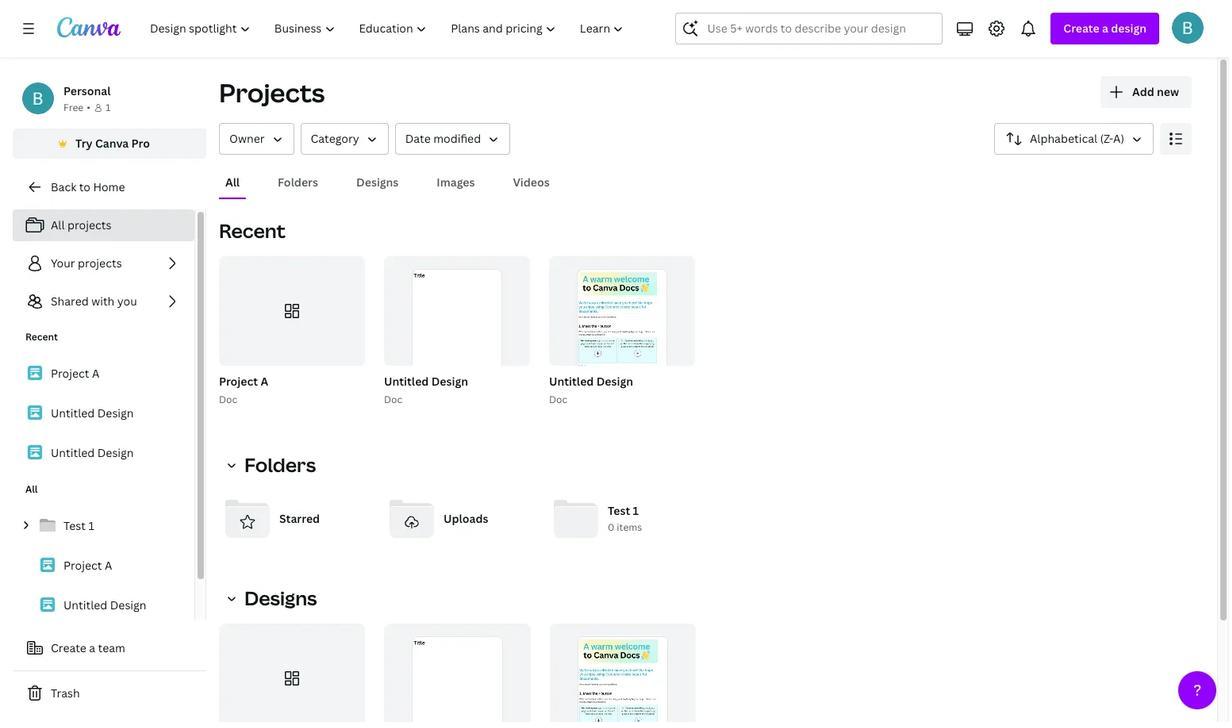 Task type: locate. For each thing, give the bounding box(es) containing it.
0 horizontal spatial test
[[64, 518, 86, 534]]

all button
[[219, 168, 246, 198]]

projects down back to home
[[67, 218, 112, 233]]

doc
[[219, 393, 238, 407], [384, 393, 403, 407], [549, 393, 568, 407]]

folders up starred link
[[245, 452, 316, 478]]

you
[[117, 294, 137, 309]]

uploads link
[[384, 491, 535, 548]]

your projects link
[[13, 248, 195, 279]]

designs button
[[350, 168, 405, 198]]

a)
[[1114, 131, 1125, 146]]

list containing all projects
[[13, 210, 195, 318]]

0 horizontal spatial create
[[51, 641, 86, 656]]

doc for project a button
[[219, 393, 238, 407]]

list
[[13, 210, 195, 318], [13, 357, 195, 470], [13, 510, 195, 662]]

1 vertical spatial a
[[89, 641, 95, 656]]

0 vertical spatial designs
[[357, 175, 399, 190]]

1 vertical spatial projects
[[78, 256, 122, 271]]

items
[[617, 521, 643, 535]]

modified
[[434, 131, 481, 146]]

3 untitled design link from the top
[[13, 589, 195, 623]]

test for test 1
[[64, 518, 86, 534]]

1
[[106, 101, 111, 114], [633, 504, 639, 519], [88, 518, 94, 534]]

2 doc from the left
[[384, 393, 403, 407]]

project a down shared
[[51, 366, 99, 381]]

folders inside dropdown button
[[245, 452, 316, 478]]

1 vertical spatial all
[[51, 218, 65, 233]]

0 vertical spatial untitled design link
[[13, 397, 195, 430]]

1 horizontal spatial untitled design doc
[[549, 374, 634, 407]]

Category button
[[301, 123, 389, 155]]

project inside project a doc
[[219, 374, 258, 389]]

team
[[98, 641, 125, 656]]

folders down category
[[278, 175, 318, 190]]

a
[[92, 366, 99, 381], [261, 374, 268, 389], [105, 558, 112, 573]]

recent
[[219, 218, 286, 244], [25, 330, 58, 344]]

0 horizontal spatial doc
[[219, 393, 238, 407]]

untitled design for untitled
[[51, 445, 134, 461]]

3 list from the top
[[13, 510, 195, 662]]

project a down test 1
[[64, 558, 112, 573]]

1 vertical spatial project a
[[64, 558, 112, 573]]

1 horizontal spatial untitled design button
[[549, 372, 634, 392]]

starred
[[279, 511, 320, 526]]

date
[[405, 131, 431, 146]]

projects inside all projects link
[[67, 218, 112, 233]]

free •
[[64, 101, 90, 114]]

0 vertical spatial list
[[13, 210, 195, 318]]

2 vertical spatial untitled design link
[[13, 589, 195, 623]]

recent down all button
[[219, 218, 286, 244]]

1 vertical spatial project a link
[[13, 549, 195, 583]]

create inside button
[[51, 641, 86, 656]]

create for create a team
[[51, 641, 86, 656]]

0 vertical spatial a
[[1103, 21, 1109, 36]]

0 horizontal spatial designs
[[245, 585, 317, 611]]

0 vertical spatial folders
[[278, 175, 318, 190]]

try canva pro button
[[13, 129, 206, 159]]

create a design button
[[1052, 13, 1160, 44]]

1 horizontal spatial all
[[51, 218, 65, 233]]

add new button
[[1101, 76, 1193, 108]]

date modified
[[405, 131, 481, 146]]

designs inside dropdown button
[[245, 585, 317, 611]]

1 vertical spatial list
[[13, 357, 195, 470]]

project a
[[51, 366, 99, 381], [64, 558, 112, 573]]

None search field
[[676, 13, 944, 44]]

design
[[1112, 21, 1147, 36]]

test 1
[[64, 518, 94, 534]]

0 horizontal spatial a
[[89, 641, 95, 656]]

0 vertical spatial projects
[[67, 218, 112, 233]]

try canva pro
[[75, 136, 150, 151]]

a
[[1103, 21, 1109, 36], [89, 641, 95, 656]]

projects
[[67, 218, 112, 233], [78, 256, 122, 271]]

all inside button
[[225, 175, 240, 190]]

3 doc from the left
[[549, 393, 568, 407]]

recent down shared
[[25, 330, 58, 344]]

doc inside project a doc
[[219, 393, 238, 407]]

0 horizontal spatial untitled design button
[[384, 372, 468, 392]]

2 list from the top
[[13, 357, 195, 470]]

a inside dropdown button
[[1103, 21, 1109, 36]]

projects for all projects
[[67, 218, 112, 233]]

0 horizontal spatial a
[[92, 366, 99, 381]]

1 horizontal spatial doc
[[384, 393, 403, 407]]

2 vertical spatial list
[[13, 510, 195, 662]]

a left team
[[89, 641, 95, 656]]

1 horizontal spatial test
[[608, 504, 631, 519]]

create a team
[[51, 641, 125, 656]]

untitled design doc for 1st untitled design button from the right
[[549, 374, 634, 407]]

images button
[[431, 168, 482, 198]]

project a link
[[13, 357, 195, 391], [13, 549, 195, 583]]

1 vertical spatial create
[[51, 641, 86, 656]]

project a link down test 1 link
[[13, 549, 195, 583]]

project
[[51, 366, 89, 381], [219, 374, 258, 389], [64, 558, 102, 573]]

0 horizontal spatial untitled design doc
[[384, 374, 468, 407]]

2 vertical spatial untitled design
[[64, 598, 147, 613]]

1 horizontal spatial create
[[1064, 21, 1100, 36]]

create for create a design
[[1064, 21, 1100, 36]]

untitled design link for a
[[13, 589, 195, 623]]

1 list from the top
[[13, 210, 195, 318]]

projects inside "your projects" link
[[78, 256, 122, 271]]

project a link down shared with you link
[[13, 357, 195, 391]]

untitled design
[[51, 406, 134, 421], [51, 445, 134, 461], [64, 598, 147, 613]]

images
[[437, 175, 475, 190]]

1 vertical spatial folders
[[245, 452, 316, 478]]

back to home link
[[13, 172, 206, 203]]

designs
[[357, 175, 399, 190], [245, 585, 317, 611]]

1 horizontal spatial a
[[105, 558, 112, 573]]

0 vertical spatial recent
[[219, 218, 286, 244]]

untitled design doc
[[384, 374, 468, 407], [549, 374, 634, 407]]

untitled design link for design
[[13, 437, 195, 470]]

1 project a link from the top
[[13, 357, 195, 391]]

brad klo image
[[1173, 12, 1205, 44]]

create a team button
[[13, 633, 206, 665]]

2 horizontal spatial doc
[[549, 393, 568, 407]]

0 vertical spatial project a link
[[13, 357, 195, 391]]

all projects link
[[13, 210, 195, 241]]

test
[[608, 504, 631, 519], [64, 518, 86, 534]]

starred link
[[219, 491, 371, 548]]

1 horizontal spatial designs
[[357, 175, 399, 190]]

0 vertical spatial project a
[[51, 366, 99, 381]]

projects right your
[[78, 256, 122, 271]]

create inside dropdown button
[[1064, 21, 1100, 36]]

untitled design button
[[384, 372, 468, 392], [549, 372, 634, 392]]

2 horizontal spatial all
[[225, 175, 240, 190]]

create a design
[[1064, 21, 1147, 36]]

0 horizontal spatial recent
[[25, 330, 58, 344]]

0 vertical spatial all
[[225, 175, 240, 190]]

category
[[311, 131, 359, 146]]

add
[[1133, 84, 1155, 99]]

list containing test 1
[[13, 510, 195, 662]]

test inside test 1 0 items
[[608, 504, 631, 519]]

1 vertical spatial designs
[[245, 585, 317, 611]]

create
[[1064, 21, 1100, 36], [51, 641, 86, 656]]

design
[[432, 374, 468, 389], [597, 374, 634, 389], [97, 406, 134, 421], [97, 445, 134, 461], [110, 598, 147, 613]]

a inside button
[[89, 641, 95, 656]]

top level navigation element
[[140, 13, 638, 44]]

designs button
[[219, 583, 327, 615]]

shared with you
[[51, 294, 137, 309]]

0 vertical spatial create
[[1064, 21, 1100, 36]]

2 horizontal spatial a
[[261, 374, 268, 389]]

1 vertical spatial untitled design
[[51, 445, 134, 461]]

all projects
[[51, 218, 112, 233]]

shared with you link
[[13, 286, 195, 318]]

1 inside test 1 0 items
[[633, 504, 639, 519]]

all
[[225, 175, 240, 190], [51, 218, 65, 233], [25, 483, 38, 496]]

0 horizontal spatial 1
[[88, 518, 94, 534]]

test 1 link
[[13, 510, 195, 543]]

2 horizontal spatial 1
[[633, 504, 639, 519]]

1 doc from the left
[[219, 393, 238, 407]]

untitled
[[384, 374, 429, 389], [549, 374, 594, 389], [51, 406, 95, 421], [51, 445, 95, 461], [64, 598, 107, 613]]

1 horizontal spatial a
[[1103, 21, 1109, 36]]

2 vertical spatial all
[[25, 483, 38, 496]]

2 untitled design doc from the left
[[549, 374, 634, 407]]

create left design
[[1064, 21, 1100, 36]]

2 untitled design link from the top
[[13, 437, 195, 470]]

list containing project a
[[13, 357, 195, 470]]

1 untitled design doc from the left
[[384, 374, 468, 407]]

a left design
[[1103, 21, 1109, 36]]

home
[[93, 179, 125, 195]]

untitled design link
[[13, 397, 195, 430], [13, 437, 195, 470], [13, 589, 195, 623]]

create left team
[[51, 641, 86, 656]]

1 vertical spatial untitled design link
[[13, 437, 195, 470]]

your projects
[[51, 256, 122, 271]]

new
[[1158, 84, 1180, 99]]

project a doc
[[219, 374, 268, 407]]

folders
[[278, 175, 318, 190], [245, 452, 316, 478]]



Task type: describe. For each thing, give the bounding box(es) containing it.
doc for 1st untitled design button from the right
[[549, 393, 568, 407]]

to
[[79, 179, 90, 195]]

folders inside button
[[278, 175, 318, 190]]

all for all button
[[225, 175, 240, 190]]

your
[[51, 256, 75, 271]]

folders button
[[272, 168, 325, 198]]

personal
[[64, 83, 111, 98]]

alphabetical (z-a)
[[1031, 131, 1125, 146]]

alphabetical
[[1031, 131, 1098, 146]]

with
[[91, 294, 115, 309]]

0
[[608, 521, 615, 535]]

owner
[[229, 131, 265, 146]]

1 for test 1 0 items
[[633, 504, 639, 519]]

doc for 1st untitled design button
[[384, 393, 403, 407]]

untitled design doc for 1st untitled design button
[[384, 374, 468, 407]]

a for team
[[89, 641, 95, 656]]

canva
[[95, 136, 129, 151]]

projects for your projects
[[78, 256, 122, 271]]

videos
[[513, 175, 550, 190]]

test for test 1 0 items
[[608, 504, 631, 519]]

trash link
[[13, 678, 206, 710]]

Search search field
[[708, 13, 912, 44]]

Date modified button
[[395, 123, 511, 155]]

test 1 0 items
[[608, 504, 643, 535]]

1 vertical spatial recent
[[25, 330, 58, 344]]

projects
[[219, 75, 325, 110]]

project a for second project a link from the bottom
[[51, 366, 99, 381]]

a for design
[[1103, 21, 1109, 36]]

trash
[[51, 686, 80, 701]]

1 untitled design link from the top
[[13, 397, 195, 430]]

1 untitled design button from the left
[[384, 372, 468, 392]]

designs inside button
[[357, 175, 399, 190]]

back
[[51, 179, 76, 195]]

Owner button
[[219, 123, 294, 155]]

shared
[[51, 294, 89, 309]]

project a for second project a link from the top
[[64, 558, 112, 573]]

(z-
[[1101, 131, 1114, 146]]

all for all projects
[[51, 218, 65, 233]]

0 vertical spatial untitled design
[[51, 406, 134, 421]]

free
[[64, 101, 84, 114]]

project a button
[[219, 372, 268, 392]]

videos button
[[507, 168, 556, 198]]

1 horizontal spatial recent
[[219, 218, 286, 244]]

pro
[[131, 136, 150, 151]]

untitled design for project
[[64, 598, 147, 613]]

folders button
[[219, 449, 326, 481]]

2 project a link from the top
[[13, 549, 195, 583]]

back to home
[[51, 179, 125, 195]]

a for second project a link from the top
[[105, 558, 112, 573]]

1 for test 1
[[88, 518, 94, 534]]

add new
[[1133, 84, 1180, 99]]

0 horizontal spatial all
[[25, 483, 38, 496]]

a inside project a doc
[[261, 374, 268, 389]]

Sort by button
[[995, 123, 1154, 155]]

a for second project a link from the bottom
[[92, 366, 99, 381]]

uploads
[[444, 511, 489, 526]]

•
[[87, 101, 90, 114]]

try
[[75, 136, 93, 151]]

1 horizontal spatial 1
[[106, 101, 111, 114]]

2 untitled design button from the left
[[549, 372, 634, 392]]



Task type: vqa. For each thing, say whether or not it's contained in the screenshot.
second Untitled Design Doc from the right
yes



